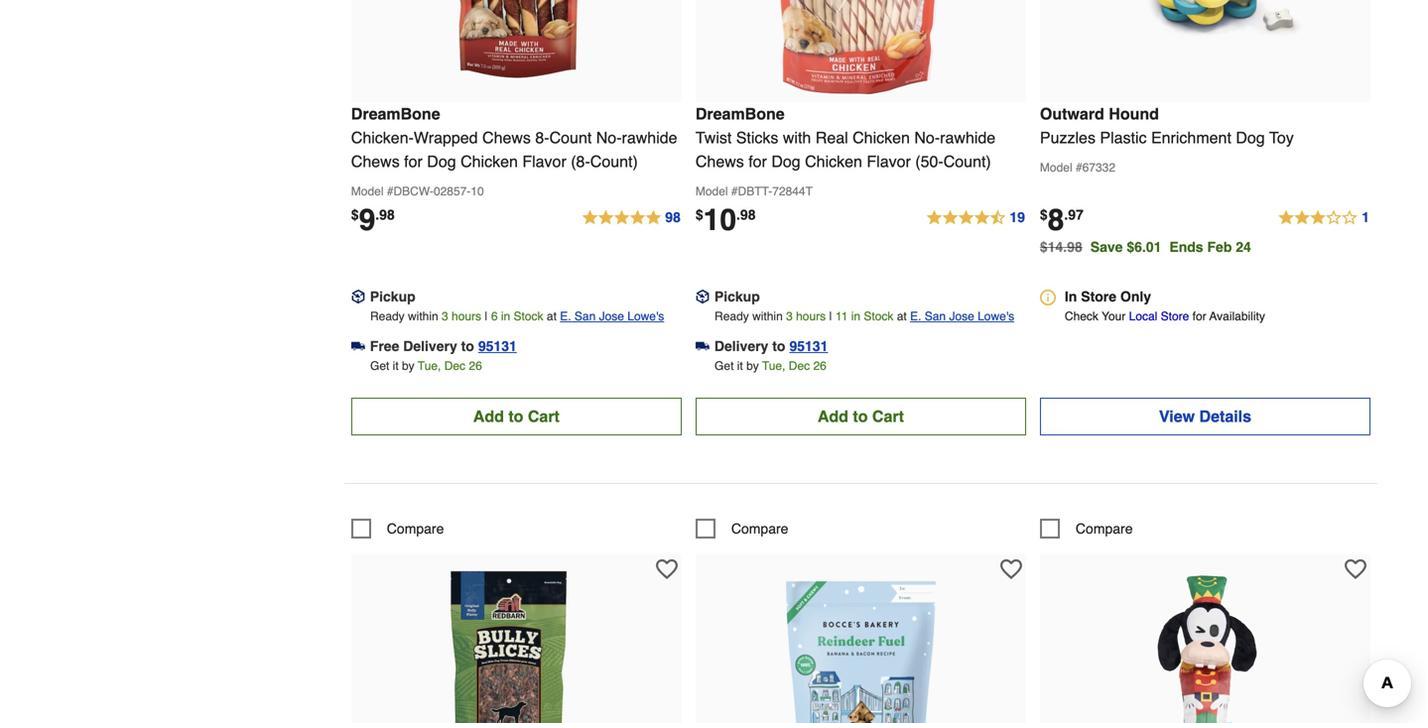 Task type: describe. For each thing, give the bounding box(es) containing it.
in for free delivery to 95131
[[501, 310, 510, 324]]

2 add from the left
[[818, 407, 849, 426]]

model for twist sticks with real chicken no-rawhide chews for dog chicken flavor (50-count)
[[696, 185, 728, 198]]

(8-
[[571, 152, 590, 171]]

cart for 2nd "add to cart" button from the left
[[873, 407, 904, 426]]

dreambone twist sticks with real chicken no-rawhide chews for dog chicken flavor (50-count)
[[696, 105, 996, 171]]

model # dbcw-02857-10
[[351, 185, 484, 198]]

ends
[[1170, 239, 1204, 255]]

02857-
[[434, 185, 471, 198]]

6
[[491, 310, 498, 324]]

dreambone for wrapped
[[351, 105, 440, 123]]

within for delivery
[[408, 310, 438, 324]]

get it by tue, dec 26 for to
[[715, 359, 827, 373]]

flavor for count
[[522, 152, 567, 171]]

$14.98 save $6.01 ends feb 24
[[1040, 239, 1252, 255]]

flavor for chicken
[[867, 152, 911, 171]]

.98 for 9
[[376, 207, 395, 223]]

no- for count
[[596, 128, 622, 147]]

ready for free
[[370, 310, 405, 324]]

compare for 5014709469 element
[[387, 521, 444, 537]]

$ for 8
[[1040, 207, 1048, 223]]

local store link
[[1129, 310, 1190, 324]]

enrichment
[[1152, 128, 1232, 147]]

$ 9 .98
[[351, 203, 395, 237]]

2 95131 from the left
[[790, 338, 828, 354]]

19
[[1010, 209, 1025, 225]]

$ for 9
[[351, 207, 359, 223]]

bark disney mickey and friends plush dog toy image
[[1096, 565, 1315, 724]]

hound
[[1109, 105, 1159, 123]]

dreambone chicken-wrapped chews 8-count no-rawhide chews for dog chicken flavor (8-count)
[[351, 105, 678, 171]]

| for to
[[485, 310, 488, 324]]

view details
[[1159, 407, 1252, 426]]

1
[[1362, 209, 1370, 225]]

outward
[[1040, 105, 1105, 123]]

# for wrapped
[[387, 185, 394, 198]]

dog for twist sticks with real chicken no-rawhide chews for dog chicken flavor (50-count)
[[772, 152, 801, 171]]

pickup for delivery
[[715, 289, 760, 305]]

your
[[1102, 310, 1126, 324]]

1 delivery from the left
[[403, 338, 457, 354]]

get for delivery
[[715, 359, 734, 373]]

wrapped
[[414, 128, 478, 147]]

at for delivery to 95131
[[897, 310, 907, 324]]

truck filled image
[[351, 340, 365, 353]]

view
[[1159, 407, 1195, 426]]

chews for chicken-
[[351, 152, 400, 171]]

count) for (8-
[[590, 152, 638, 171]]

pickup image for free
[[351, 290, 365, 304]]

5013814727 element
[[696, 519, 789, 539]]

ready within 3 hours | 6 in stock at e. san jose lowe's
[[370, 310, 664, 324]]

dec for 95131
[[789, 359, 810, 373]]

model for chicken-wrapped chews 8-count no-rawhide chews for dog chicken flavor (8-count)
[[351, 185, 384, 198]]

tue, for delivery
[[418, 359, 441, 373]]

feb
[[1208, 239, 1232, 255]]

$ 10 .98
[[696, 203, 756, 237]]

98
[[665, 209, 681, 225]]

for for wrapped
[[404, 152, 423, 171]]

dbcw-
[[394, 185, 434, 198]]

plastic
[[1100, 128, 1147, 147]]

1 vertical spatial store
[[1161, 310, 1190, 324]]

ready for delivery
[[715, 310, 749, 324]]

2 delivery from the left
[[715, 338, 769, 354]]

for inside in store only check your local store for availability
[[1193, 310, 1207, 324]]

72844t
[[773, 185, 813, 198]]

e. for free delivery to 95131
[[560, 310, 571, 324]]

it for free
[[393, 359, 399, 373]]

e. for delivery to 95131
[[910, 310, 922, 324]]

3 for to
[[786, 310, 793, 324]]

delivery to 95131
[[715, 338, 828, 354]]

0 horizontal spatial store
[[1081, 289, 1117, 305]]

puzzles
[[1040, 128, 1096, 147]]

only
[[1121, 289, 1152, 305]]

2 heart outline image from the left
[[1345, 559, 1367, 581]]

chicken-
[[351, 128, 414, 147]]

jose for delivery to 95131
[[949, 310, 975, 324]]

model # 67332
[[1040, 161, 1116, 175]]

67332
[[1083, 161, 1116, 175]]

count
[[550, 128, 592, 147]]

lowe's for delivery to 95131
[[978, 310, 1015, 324]]

heart outline image
[[1001, 559, 1022, 581]]

lowe's for free delivery to 95131
[[628, 310, 664, 324]]

model # dbtt-72844t
[[696, 185, 813, 198]]

add to cart for second "add to cart" button from the right
[[473, 407, 560, 426]]

actual price $8.97 element
[[1040, 203, 1084, 237]]

24
[[1236, 239, 1252, 255]]

$6.01
[[1127, 239, 1162, 255]]

actual price $9.98 element
[[351, 203, 395, 237]]

dog for chicken-wrapped chews 8-count no-rawhide chews for dog chicken flavor (8-count)
[[427, 152, 456, 171]]

26 for 95131
[[813, 359, 827, 373]]

by for delivery
[[747, 359, 759, 373]]

save
[[1091, 239, 1123, 255]]

1 horizontal spatial chews
[[482, 128, 531, 147]]

ends feb 24 element
[[1170, 239, 1260, 255]]

real
[[816, 128, 848, 147]]

$14.98
[[1040, 239, 1083, 255]]

outward hound puzzles plastic enrichment dog toy image
[[1096, 0, 1315, 94]]

8
[[1048, 203, 1065, 237]]

bocce's bakery all-natural bacon snacks for dogs - wheat-free, real ingredients - made in usa image
[[752, 565, 970, 724]]

95131 button for free delivery to 95131
[[478, 336, 517, 356]]

1 horizontal spatial 10
[[704, 203, 737, 237]]

get it by tue, dec 26 for delivery
[[370, 359, 482, 373]]

san for delivery to 95131
[[925, 310, 946, 324]]

1 add from the left
[[473, 407, 504, 426]]

8-
[[535, 128, 550, 147]]



Task type: locate. For each thing, give the bounding box(es) containing it.
1 pickup image from the left
[[351, 290, 365, 304]]

1 add to cart from the left
[[473, 407, 560, 426]]

get
[[370, 359, 389, 373], [715, 359, 734, 373]]

0 horizontal spatial #
[[387, 185, 394, 198]]

0 horizontal spatial delivery
[[403, 338, 457, 354]]

2 tue, from the left
[[762, 359, 786, 373]]

tue,
[[418, 359, 441, 373], [762, 359, 786, 373]]

1 horizontal spatial compare
[[732, 521, 789, 537]]

pickup image up truck filled icon
[[351, 290, 365, 304]]

0 horizontal spatial 95131 button
[[478, 336, 517, 356]]

1 horizontal spatial 3
[[786, 310, 793, 324]]

26
[[469, 359, 482, 373], [813, 359, 827, 373]]

flavor down 8-
[[522, 152, 567, 171]]

1 hours from the left
[[452, 310, 482, 324]]

10 down wrapped
[[471, 185, 484, 198]]

1 it from the left
[[393, 359, 399, 373]]

compare inside 5014430535 element
[[1076, 521, 1133, 537]]

.98 inside "$ 9 .98"
[[376, 207, 395, 223]]

no- right count
[[596, 128, 622, 147]]

store
[[1081, 289, 1117, 305], [1161, 310, 1190, 324]]

.98 down dbcw-
[[376, 207, 395, 223]]

count) inside dreambone chicken-wrapped chews 8-count no-rawhide chews for dog chicken flavor (8-count)
[[590, 152, 638, 171]]

2 3 from the left
[[786, 310, 793, 324]]

0 horizontal spatial in
[[501, 310, 510, 324]]

1 horizontal spatial e. san jose lowe's button
[[910, 307, 1015, 326]]

cart for second "add to cart" button from the right
[[528, 407, 560, 426]]

ready up delivery to 95131
[[715, 310, 749, 324]]

by for free
[[402, 359, 415, 373]]

1 at from the left
[[547, 310, 557, 324]]

0 horizontal spatial tue,
[[418, 359, 441, 373]]

2 26 from the left
[[813, 359, 827, 373]]

chicken up 02857-
[[461, 152, 518, 171]]

dog inside dreambone twist sticks with real chicken no-rawhide chews for dog chicken flavor (50-count)
[[772, 152, 801, 171]]

count)
[[590, 152, 638, 171], [944, 152, 991, 171]]

dbtt-
[[738, 185, 773, 198]]

count) down count
[[590, 152, 638, 171]]

1 horizontal spatial rawhide
[[940, 128, 996, 147]]

e.
[[560, 310, 571, 324], [910, 310, 922, 324]]

dec down free delivery to 95131 in the top left of the page
[[444, 359, 466, 373]]

# for puzzles
[[1076, 161, 1083, 175]]

add to cart button
[[351, 398, 682, 436], [696, 398, 1026, 436]]

1 horizontal spatial at
[[897, 310, 907, 324]]

add
[[473, 407, 504, 426], [818, 407, 849, 426]]

chicken inside dreambone chicken-wrapped chews 8-count no-rawhide chews for dog chicken flavor (8-count)
[[461, 152, 518, 171]]

hours for 95131
[[796, 310, 826, 324]]

2 get it by tue, dec 26 from the left
[[715, 359, 827, 373]]

for inside dreambone twist sticks with real chicken no-rawhide chews for dog chicken flavor (50-count)
[[749, 152, 767, 171]]

within for to
[[753, 310, 783, 324]]

dec down delivery to 95131
[[789, 359, 810, 373]]

chicken
[[853, 128, 910, 147], [461, 152, 518, 171], [805, 152, 863, 171]]

.98 inside $ 10 .98
[[737, 207, 756, 223]]

2 lowe's from the left
[[978, 310, 1015, 324]]

1 in from the left
[[501, 310, 510, 324]]

san for free delivery to 95131
[[575, 310, 596, 324]]

1 dreambone from the left
[[351, 105, 440, 123]]

twist
[[696, 128, 732, 147]]

no-
[[596, 128, 622, 147], [915, 128, 940, 147]]

#
[[1076, 161, 1083, 175], [387, 185, 394, 198], [732, 185, 738, 198]]

95131
[[478, 338, 517, 354], [790, 338, 828, 354]]

1 horizontal spatial #
[[732, 185, 738, 198]]

add down delivery to 95131
[[818, 407, 849, 426]]

$ inside $ 10 .98
[[696, 207, 704, 223]]

.98
[[376, 207, 395, 223], [737, 207, 756, 223]]

1 horizontal spatial dec
[[789, 359, 810, 373]]

dog down wrapped
[[427, 152, 456, 171]]

1 no- from the left
[[596, 128, 622, 147]]

0 horizontal spatial heart outline image
[[656, 559, 678, 581]]

model down puzzles on the top of the page
[[1040, 161, 1073, 175]]

# for sticks
[[732, 185, 738, 198]]

1 ready from the left
[[370, 310, 405, 324]]

dreambone up 'chicken-'
[[351, 105, 440, 123]]

95131 button
[[478, 336, 517, 356], [790, 336, 828, 356]]

for inside dreambone chicken-wrapped chews 8-count no-rawhide chews for dog chicken flavor (8-count)
[[404, 152, 423, 171]]

0 horizontal spatial add to cart button
[[351, 398, 682, 436]]

san right 6
[[575, 310, 596, 324]]

chicken for chicken-wrapped chews 8-count no-rawhide chews for dog chicken flavor (8-count)
[[461, 152, 518, 171]]

at right 11
[[897, 310, 907, 324]]

0 horizontal spatial chews
[[351, 152, 400, 171]]

flavor left (50-
[[867, 152, 911, 171]]

2 horizontal spatial dog
[[1236, 128, 1265, 147]]

e. san jose lowe's button for free delivery to 95131
[[560, 307, 664, 326]]

0 horizontal spatial within
[[408, 310, 438, 324]]

2 by from the left
[[747, 359, 759, 373]]

0 horizontal spatial count)
[[590, 152, 638, 171]]

95131 button down 6
[[478, 336, 517, 356]]

2 within from the left
[[753, 310, 783, 324]]

0 horizontal spatial hours
[[452, 310, 482, 324]]

2 at from the left
[[897, 310, 907, 324]]

san
[[575, 310, 596, 324], [925, 310, 946, 324]]

1 horizontal spatial e.
[[910, 310, 922, 324]]

3 up delivery to 95131
[[786, 310, 793, 324]]

pickup for free
[[370, 289, 416, 305]]

for up dbcw-
[[404, 152, 423, 171]]

0 horizontal spatial san
[[575, 310, 596, 324]]

2 compare from the left
[[732, 521, 789, 537]]

0 horizontal spatial 26
[[469, 359, 482, 373]]

1 horizontal spatial get it by tue, dec 26
[[715, 359, 827, 373]]

dog left toy
[[1236, 128, 1265, 147]]

add to cart
[[473, 407, 560, 426], [818, 407, 904, 426]]

0 horizontal spatial e. san jose lowe's button
[[560, 307, 664, 326]]

0 vertical spatial store
[[1081, 289, 1117, 305]]

$ 8 .97
[[1040, 203, 1084, 237]]

view details link
[[1040, 398, 1371, 436]]

count) inside dreambone twist sticks with real chicken no-rawhide chews for dog chicken flavor (50-count)
[[944, 152, 991, 171]]

free delivery to 95131
[[370, 338, 517, 354]]

model up 9
[[351, 185, 384, 198]]

to
[[461, 338, 474, 354], [773, 338, 786, 354], [509, 407, 524, 426], [853, 407, 868, 426]]

.98 down model # dbtt-72844t
[[737, 207, 756, 223]]

delivery right truck filled image
[[715, 338, 769, 354]]

chicken right real
[[853, 128, 910, 147]]

1 jose from the left
[[599, 310, 624, 324]]

store right local
[[1161, 310, 1190, 324]]

get down free
[[370, 359, 389, 373]]

in for delivery to 95131
[[851, 310, 861, 324]]

flavor
[[522, 152, 567, 171], [867, 152, 911, 171]]

at
[[547, 310, 557, 324], [897, 310, 907, 324]]

0 horizontal spatial pickup
[[370, 289, 416, 305]]

$ right '98' at the left top of page
[[696, 207, 704, 223]]

in store only check your local store for availability
[[1065, 289, 1266, 324]]

delivery
[[403, 338, 457, 354], [715, 338, 769, 354]]

it for delivery
[[737, 359, 743, 373]]

flavor inside dreambone chicken-wrapped chews 8-count no-rawhide chews for dog chicken flavor (8-count)
[[522, 152, 567, 171]]

details
[[1200, 407, 1252, 426]]

dog down with
[[772, 152, 801, 171]]

1 dec from the left
[[444, 359, 466, 373]]

1 95131 from the left
[[478, 338, 517, 354]]

2 pickup image from the left
[[696, 290, 710, 304]]

| left 6
[[485, 310, 488, 324]]

0 horizontal spatial dog
[[427, 152, 456, 171]]

1 horizontal spatial cart
[[873, 407, 904, 426]]

within
[[408, 310, 438, 324], [753, 310, 783, 324]]

with
[[783, 128, 811, 147]]

1 horizontal spatial 95131 button
[[790, 336, 828, 356]]

store up your
[[1081, 289, 1117, 305]]

count) for (50-
[[944, 152, 991, 171]]

1 horizontal spatial pickup
[[715, 289, 760, 305]]

dog inside dreambone chicken-wrapped chews 8-count no-rawhide chews for dog chicken flavor (8-count)
[[427, 152, 456, 171]]

2 no- from the left
[[915, 128, 940, 147]]

0 horizontal spatial e.
[[560, 310, 571, 324]]

0 horizontal spatial ready
[[370, 310, 405, 324]]

chicken for twist sticks with real chicken no-rawhide chews for dog chicken flavor (50-count)
[[805, 152, 863, 171]]

1 button
[[1278, 206, 1371, 230]]

1 rawhide from the left
[[622, 128, 678, 147]]

rawhide left twist
[[622, 128, 678, 147]]

1 within from the left
[[408, 310, 438, 324]]

get for free
[[370, 359, 389, 373]]

jose for free delivery to 95131
[[599, 310, 624, 324]]

rawhide inside dreambone chicken-wrapped chews 8-count no-rawhide chews for dog chicken flavor (8-count)
[[622, 128, 678, 147]]

1 horizontal spatial jose
[[949, 310, 975, 324]]

1 get from the left
[[370, 359, 389, 373]]

compare inside 5013814727 element
[[732, 521, 789, 537]]

0 horizontal spatial for
[[404, 152, 423, 171]]

san right 11
[[925, 310, 946, 324]]

in
[[1065, 289, 1077, 305]]

compare for 5013814727 element
[[732, 521, 789, 537]]

1 horizontal spatial ready
[[715, 310, 749, 324]]

0 horizontal spatial cart
[[528, 407, 560, 426]]

dog inside outward hound puzzles plastic enrichment dog toy
[[1236, 128, 1265, 147]]

dreambone
[[351, 105, 440, 123], [696, 105, 785, 123]]

within up free delivery to 95131 in the top left of the page
[[408, 310, 438, 324]]

98 button
[[581, 206, 682, 230]]

for for sticks
[[749, 152, 767, 171]]

1 e. san jose lowe's button from the left
[[560, 307, 664, 326]]

at right 6
[[547, 310, 557, 324]]

0 horizontal spatial get it by tue, dec 26
[[370, 359, 482, 373]]

lowe's
[[628, 310, 664, 324], [978, 310, 1015, 324]]

5014709469 element
[[351, 519, 444, 539]]

by
[[402, 359, 415, 373], [747, 359, 759, 373]]

0 horizontal spatial lowe's
[[628, 310, 664, 324]]

0 horizontal spatial $
[[351, 207, 359, 223]]

1 count) from the left
[[590, 152, 638, 171]]

savings save $6.01 element
[[1091, 239, 1260, 255]]

e. right 11
[[910, 310, 922, 324]]

1 horizontal spatial model
[[696, 185, 728, 198]]

2 horizontal spatial $
[[1040, 207, 1048, 223]]

compare inside 5014709469 element
[[387, 521, 444, 537]]

stock right 11
[[864, 310, 894, 324]]

hours for to
[[452, 310, 482, 324]]

0 horizontal spatial 95131
[[478, 338, 517, 354]]

delivery right free
[[403, 338, 457, 354]]

1 horizontal spatial add to cart button
[[696, 398, 1026, 436]]

e. san jose lowe's button for delivery to 95131
[[910, 307, 1015, 326]]

rawhide for chicken-wrapped chews 8-count no-rawhide chews for dog chicken flavor (8-count)
[[622, 128, 678, 147]]

rawhide for twist sticks with real chicken no-rawhide chews for dog chicken flavor (50-count)
[[940, 128, 996, 147]]

jose
[[599, 310, 624, 324], [949, 310, 975, 324]]

local
[[1129, 310, 1158, 324]]

2 cart from the left
[[873, 407, 904, 426]]

2 .98 from the left
[[737, 207, 756, 223]]

tue, for to
[[762, 359, 786, 373]]

2 horizontal spatial model
[[1040, 161, 1073, 175]]

dreambone inside dreambone chicken-wrapped chews 8-count no-rawhide chews for dog chicken flavor (8-count)
[[351, 105, 440, 123]]

chews
[[482, 128, 531, 147], [351, 152, 400, 171], [696, 152, 744, 171]]

1 horizontal spatial for
[[749, 152, 767, 171]]

1 horizontal spatial 26
[[813, 359, 827, 373]]

model for puzzles plastic enrichment dog toy
[[1040, 161, 1073, 175]]

0 horizontal spatial stock
[[514, 310, 544, 324]]

1 26 from the left
[[469, 359, 482, 373]]

no- up (50-
[[915, 128, 940, 147]]

5 stars image
[[581, 206, 682, 230]]

2 ready from the left
[[715, 310, 749, 324]]

1 horizontal spatial dreambone
[[696, 105, 785, 123]]

no- for chicken
[[915, 128, 940, 147]]

0 horizontal spatial it
[[393, 359, 399, 373]]

0 horizontal spatial at
[[547, 310, 557, 324]]

1 horizontal spatial delivery
[[715, 338, 769, 354]]

2 pickup from the left
[[715, 289, 760, 305]]

flavor inside dreambone twist sticks with real chicken no-rawhide chews for dog chicken flavor (50-count)
[[867, 152, 911, 171]]

26 down delivery to 95131
[[813, 359, 827, 373]]

.97
[[1065, 207, 1084, 223]]

2 dreambone from the left
[[696, 105, 785, 123]]

9
[[359, 203, 376, 237]]

1 horizontal spatial stock
[[864, 310, 894, 324]]

hours
[[452, 310, 482, 324], [796, 310, 826, 324]]

1 horizontal spatial dog
[[772, 152, 801, 171]]

0 horizontal spatial 10
[[471, 185, 484, 198]]

3 $ from the left
[[1040, 207, 1048, 223]]

5014430535 element
[[1040, 519, 1133, 539]]

add to cart for 2nd "add to cart" button from the left
[[818, 407, 904, 426]]

1 compare from the left
[[387, 521, 444, 537]]

1 lowe's from the left
[[628, 310, 664, 324]]

3 stars image
[[1278, 206, 1371, 230]]

.98 for 10
[[737, 207, 756, 223]]

check
[[1065, 310, 1099, 324]]

# up $ 10 .98
[[732, 185, 738, 198]]

1 horizontal spatial $
[[696, 207, 704, 223]]

1 horizontal spatial it
[[737, 359, 743, 373]]

in right 6
[[501, 310, 510, 324]]

2 in from the left
[[851, 310, 861, 324]]

0 horizontal spatial dec
[[444, 359, 466, 373]]

1 | from the left
[[485, 310, 488, 324]]

chews for twist
[[696, 152, 744, 171]]

0 horizontal spatial get
[[370, 359, 389, 373]]

dog
[[1236, 128, 1265, 147], [427, 152, 456, 171], [772, 152, 801, 171]]

3 up free delivery to 95131 in the top left of the page
[[442, 310, 448, 324]]

2 it from the left
[[737, 359, 743, 373]]

$ down model # dbcw-02857-10
[[351, 207, 359, 223]]

heart outline image
[[656, 559, 678, 581], [1345, 559, 1367, 581]]

dec for to
[[444, 359, 466, 373]]

| left 11
[[829, 310, 832, 324]]

stock right 6
[[514, 310, 544, 324]]

$ for 10
[[696, 207, 704, 223]]

1 e. from the left
[[560, 310, 571, 324]]

outward hound puzzles plastic enrichment dog toy
[[1040, 105, 1294, 147]]

2 count) from the left
[[944, 152, 991, 171]]

2 | from the left
[[829, 310, 832, 324]]

no- inside dreambone chicken-wrapped chews 8-count no-rawhide chews for dog chicken flavor (8-count)
[[596, 128, 622, 147]]

redbarn bully slices® bully flavor rawhide chews for dog indoor/outdoor use gluten-free (pack of 1) image
[[407, 565, 626, 724]]

# down puzzles on the top of the page
[[1076, 161, 1083, 175]]

free
[[370, 338, 399, 354]]

2 e. from the left
[[910, 310, 922, 324]]

0 horizontal spatial by
[[402, 359, 415, 373]]

1 flavor from the left
[[522, 152, 567, 171]]

truck filled image
[[696, 340, 710, 353]]

1 horizontal spatial count)
[[944, 152, 991, 171]]

stock
[[514, 310, 544, 324], [864, 310, 894, 324]]

95131 down ready within 3 hours | 11 in stock at e. san jose lowe's
[[790, 338, 828, 354]]

compare for 5014430535 element
[[1076, 521, 1133, 537]]

within up delivery to 95131
[[753, 310, 783, 324]]

hours left 6
[[452, 310, 482, 324]]

1 add to cart button from the left
[[351, 398, 682, 436]]

3 for delivery
[[442, 310, 448, 324]]

0 horizontal spatial add to cart
[[473, 407, 560, 426]]

1 horizontal spatial store
[[1161, 310, 1190, 324]]

chicken down real
[[805, 152, 863, 171]]

1 san from the left
[[575, 310, 596, 324]]

get it by tue, dec 26 down delivery to 95131
[[715, 359, 827, 373]]

pickup image for delivery
[[696, 290, 710, 304]]

chews down twist
[[696, 152, 744, 171]]

sticks
[[736, 128, 779, 147]]

e. san jose lowe's button
[[560, 307, 664, 326], [910, 307, 1015, 326]]

$ inside $ 8 .97
[[1040, 207, 1048, 223]]

by down free delivery to 95131 in the top left of the page
[[402, 359, 415, 373]]

0 vertical spatial 10
[[471, 185, 484, 198]]

1 by from the left
[[402, 359, 415, 373]]

0 horizontal spatial no-
[[596, 128, 622, 147]]

count) up 19 button
[[944, 152, 991, 171]]

in right 11
[[851, 310, 861, 324]]

get it by tue, dec 26 down free delivery to 95131 in the top left of the page
[[370, 359, 482, 373]]

pickup up delivery to 95131
[[715, 289, 760, 305]]

rawhide
[[622, 128, 678, 147], [940, 128, 996, 147]]

ready within 3 hours | 11 in stock at e. san jose lowe's
[[715, 310, 1015, 324]]

for left the availability
[[1193, 310, 1207, 324]]

2 get from the left
[[715, 359, 734, 373]]

26 down free delivery to 95131 in the top left of the page
[[469, 359, 482, 373]]

pickup up free
[[370, 289, 416, 305]]

1 .98 from the left
[[376, 207, 395, 223]]

rawhide inside dreambone twist sticks with real chicken no-rawhide chews for dog chicken flavor (50-count)
[[940, 128, 996, 147]]

2 hours from the left
[[796, 310, 826, 324]]

11
[[836, 310, 848, 324]]

1 stock from the left
[[514, 310, 544, 324]]

1 heart outline image from the left
[[656, 559, 678, 581]]

19 button
[[926, 206, 1026, 230]]

2 san from the left
[[925, 310, 946, 324]]

4.5 stars image
[[926, 206, 1026, 230]]

2 stock from the left
[[864, 310, 894, 324]]

95131 button down ready within 3 hours | 11 in stock at e. san jose lowe's
[[790, 336, 828, 356]]

1 horizontal spatial in
[[851, 310, 861, 324]]

2 horizontal spatial #
[[1076, 161, 1083, 175]]

2 dec from the left
[[789, 359, 810, 373]]

1 $ from the left
[[351, 207, 359, 223]]

it down free
[[393, 359, 399, 373]]

1 horizontal spatial flavor
[[867, 152, 911, 171]]

1 horizontal spatial get
[[715, 359, 734, 373]]

1 cart from the left
[[528, 407, 560, 426]]

for down sticks
[[749, 152, 767, 171]]

1 horizontal spatial hours
[[796, 310, 826, 324]]

$ right 19
[[1040, 207, 1048, 223]]

1 3 from the left
[[442, 310, 448, 324]]

1 get it by tue, dec 26 from the left
[[370, 359, 482, 373]]

get down delivery to 95131
[[715, 359, 734, 373]]

95131 down 6
[[478, 338, 517, 354]]

1 horizontal spatial tue,
[[762, 359, 786, 373]]

95131 button for delivery to 95131
[[790, 336, 828, 356]]

dreambone inside dreambone twist sticks with real chicken no-rawhide chews for dog chicken flavor (50-count)
[[696, 105, 785, 123]]

3 compare from the left
[[1076, 521, 1133, 537]]

ready up free
[[370, 310, 405, 324]]

0 horizontal spatial compare
[[387, 521, 444, 537]]

1 horizontal spatial pickup image
[[696, 290, 710, 304]]

0 horizontal spatial add
[[473, 407, 504, 426]]

model up actual price $10.98 element at top
[[696, 185, 728, 198]]

1 horizontal spatial no-
[[915, 128, 940, 147]]

26 for to
[[469, 359, 482, 373]]

10 down model # dbtt-72844t
[[704, 203, 737, 237]]

0 horizontal spatial |
[[485, 310, 488, 324]]

2 jose from the left
[[949, 310, 975, 324]]

tue, down delivery to 95131
[[762, 359, 786, 373]]

0 horizontal spatial dreambone
[[351, 105, 440, 123]]

0 horizontal spatial pickup image
[[351, 290, 365, 304]]

by down delivery to 95131
[[747, 359, 759, 373]]

dreambone for sticks
[[696, 105, 785, 123]]

1 horizontal spatial heart outline image
[[1345, 559, 1367, 581]]

pickup image
[[351, 290, 365, 304], [696, 290, 710, 304]]

chews left 8-
[[482, 128, 531, 147]]

get it by tue, dec 26
[[370, 359, 482, 373], [715, 359, 827, 373]]

(50-
[[916, 152, 944, 171]]

cart
[[528, 407, 560, 426], [873, 407, 904, 426]]

dreambone chicken-wrapped chews 8-count no-rawhide chews for dog chicken flavor (8-count) image
[[407, 0, 626, 94]]

2 add to cart button from the left
[[696, 398, 1026, 436]]

dreambone up sticks
[[696, 105, 785, 123]]

2 flavor from the left
[[867, 152, 911, 171]]

pickup image up truck filled image
[[696, 290, 710, 304]]

chews inside dreambone twist sticks with real chicken no-rawhide chews for dog chicken flavor (50-count)
[[696, 152, 744, 171]]

2 horizontal spatial for
[[1193, 310, 1207, 324]]

1 horizontal spatial |
[[829, 310, 832, 324]]

1 horizontal spatial add
[[818, 407, 849, 426]]

|
[[485, 310, 488, 324], [829, 310, 832, 324]]

tue, down free delivery to 95131 in the top left of the page
[[418, 359, 441, 373]]

0 horizontal spatial .98
[[376, 207, 395, 223]]

dec
[[444, 359, 466, 373], [789, 359, 810, 373]]

1 horizontal spatial add to cart
[[818, 407, 904, 426]]

actual price $10.98 element
[[696, 203, 756, 237]]

2 95131 button from the left
[[790, 336, 828, 356]]

1 tue, from the left
[[418, 359, 441, 373]]

0 horizontal spatial model
[[351, 185, 384, 198]]

# up actual price $9.98 element
[[387, 185, 394, 198]]

$ inside "$ 9 .98"
[[351, 207, 359, 223]]

was price $14.98 element
[[1040, 234, 1091, 255]]

2 horizontal spatial chews
[[696, 152, 744, 171]]

dreambone twist sticks with real chicken no-rawhide chews for dog chicken flavor (50-count) image
[[752, 0, 970, 94]]

ready
[[370, 310, 405, 324], [715, 310, 749, 324]]

1 horizontal spatial within
[[753, 310, 783, 324]]

hours left 11
[[796, 310, 826, 324]]

chews down 'chicken-'
[[351, 152, 400, 171]]

rawhide up (50-
[[940, 128, 996, 147]]

0 horizontal spatial jose
[[599, 310, 624, 324]]

e. right 6
[[560, 310, 571, 324]]

at for free delivery to 95131
[[547, 310, 557, 324]]

1 horizontal spatial san
[[925, 310, 946, 324]]

0 horizontal spatial flavor
[[522, 152, 567, 171]]

1 horizontal spatial lowe's
[[978, 310, 1015, 324]]

no- inside dreambone twist sticks with real chicken no-rawhide chews for dog chicken flavor (50-count)
[[915, 128, 940, 147]]

| for 95131
[[829, 310, 832, 324]]

it down delivery to 95131
[[737, 359, 743, 373]]

1 95131 button from the left
[[478, 336, 517, 356]]

0 horizontal spatial rawhide
[[622, 128, 678, 147]]

1 vertical spatial 10
[[704, 203, 737, 237]]

1 pickup from the left
[[370, 289, 416, 305]]

pickup
[[370, 289, 416, 305], [715, 289, 760, 305]]

availability
[[1210, 310, 1266, 324]]

2 rawhide from the left
[[940, 128, 996, 147]]

stock for free delivery to 95131
[[514, 310, 544, 324]]

3
[[442, 310, 448, 324], [786, 310, 793, 324]]

add down free delivery to 95131 in the top left of the page
[[473, 407, 504, 426]]

for
[[404, 152, 423, 171], [749, 152, 767, 171], [1193, 310, 1207, 324]]

in
[[501, 310, 510, 324], [851, 310, 861, 324]]

0 horizontal spatial 3
[[442, 310, 448, 324]]

toy
[[1270, 128, 1294, 147]]

2 e. san jose lowe's button from the left
[[910, 307, 1015, 326]]

2 add to cart from the left
[[818, 407, 904, 426]]

1 horizontal spatial by
[[747, 359, 759, 373]]

stock for delivery to 95131
[[864, 310, 894, 324]]

1 horizontal spatial 95131
[[790, 338, 828, 354]]

2 $ from the left
[[696, 207, 704, 223]]

1 horizontal spatial .98
[[737, 207, 756, 223]]

model
[[1040, 161, 1073, 175], [351, 185, 384, 198], [696, 185, 728, 198]]



Task type: vqa. For each thing, say whether or not it's contained in the screenshot.
DEWALT logo.
no



